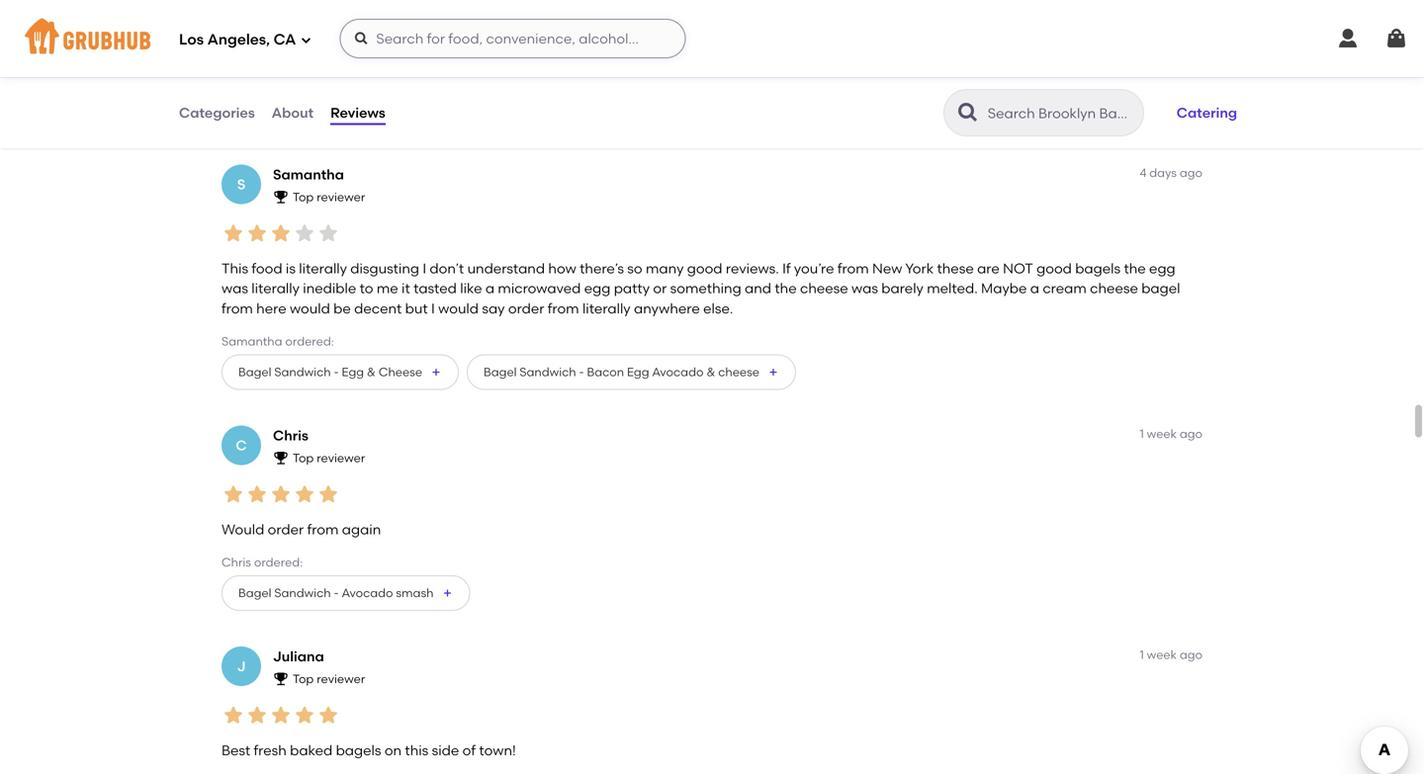 Task type: vqa. For each thing, say whether or not it's contained in the screenshot.
right TRAIL
no



Task type: describe. For each thing, give the bounding box(es) containing it.
there's
[[580, 260, 624, 277]]

julia
[[222, 73, 250, 87]]

if
[[783, 260, 791, 277]]

bagel for bagel sandwich - bacon egg avocado & cheese
[[484, 365, 517, 380]]

samantha ordered:
[[222, 334, 334, 349]]

1 vertical spatial i
[[423, 260, 427, 277]]

you're
[[794, 260, 835, 277]]

on
[[385, 743, 402, 759]]

bagels inside this food is literally disgusting i don't understand how there's so many good reviews. if you're from new york these are not good bagels the egg was literally inedible to me it tasted like a microwaved egg patty or something and the cheese was barely melted. maybe a cream cheese bagel from here would be decent but i would say order from literally anywhere else.
[[1076, 260, 1121, 277]]

literally down patty
[[583, 300, 631, 317]]

maybe
[[982, 280, 1027, 297]]

week for best fresh baked bagels on this side of town!
[[1147, 648, 1177, 663]]

bagel & spread
[[238, 104, 328, 118]]

- for bacon
[[579, 365, 584, 380]]

cream
[[1043, 280, 1087, 297]]

don't inside this food is literally disgusting i don't understand how there's so many good reviews. if you're from new york these are not good bagels the egg was literally inedible to me it tasted like a microwaved egg patty or something and the cheese was barely melted. maybe a cream cheese bagel from here would be decent but i would say order from literally anywhere else.
[[430, 260, 464, 277]]

reviews button
[[330, 77, 387, 148]]

so
[[628, 260, 643, 277]]

search icon image
[[957, 101, 980, 125]]

bagel sandwich - avocado smash
[[238, 586, 434, 601]]

good for (the
[[1085, 39, 1121, 56]]

barely
[[882, 280, 924, 297]]

would
[[222, 521, 264, 538]]

reviewer for juliana
[[317, 672, 365, 687]]

tried.
[[761, 39, 796, 56]]

top reviewer for juliana
[[293, 672, 365, 687]]

samantha for samantha
[[273, 166, 344, 183]]

0 horizontal spatial bagels
[[336, 743, 381, 759]]

1 for best fresh baked bagels on this side of town!
[[1140, 648, 1145, 663]]

top reviewer for chris
[[293, 451, 365, 466]]

1 for would order from again
[[1140, 427, 1145, 441]]

plus icon image for bagel sandwich - avocado smash
[[442, 588, 454, 600]]

anywhere
[[634, 300, 700, 317]]

ordered: for order
[[254, 555, 303, 570]]

1 would from the left
[[290, 300, 330, 317]]

sandwich for egg
[[274, 365, 331, 380]]

are
[[978, 260, 1000, 277]]

0 vertical spatial bagel
[[661, 39, 700, 56]]

1 horizontal spatial cheese
[[800, 280, 849, 297]]

town!
[[479, 743, 516, 759]]

or
[[653, 280, 667, 297]]

surprisingly
[[1007, 39, 1082, 56]]

literally right quite
[[545, 39, 593, 56]]

0 horizontal spatial good
[[687, 260, 723, 277]]

bacon
[[587, 365, 624, 380]]

top for chris
[[293, 451, 314, 466]]

(the
[[876, 39, 906, 56]]

ordered: for don't
[[253, 73, 301, 87]]

plus icon image for bagel sandwich - bacon egg avocado & cheese
[[768, 367, 780, 379]]

from left again
[[307, 521, 339, 538]]

sandwich for bacon
[[520, 365, 576, 380]]

& inside "bagel sandwich - bacon egg avocado & cheese" button
[[707, 365, 716, 380]]

egg inside button
[[342, 365, 364, 380]]

this food is literally disgusting i don't understand how there's so many good reviews. if you're from new york these are not good bagels the egg was literally inedible to me it tasted like a microwaved egg patty or something and the cheese was barely melted. maybe a cream cheese bagel from here would be decent but i would say order from literally anywhere else.
[[222, 260, 1181, 317]]

chris ordered:
[[222, 555, 303, 570]]

sandwich for avocado
[[274, 586, 331, 601]]

0 horizontal spatial svg image
[[300, 34, 312, 46]]

plus icon image for bagel & spread
[[336, 105, 348, 117]]

order inside this food is literally disgusting i don't understand how there's so many good reviews. if you're from new york these are not good bagels the egg was literally inedible to me it tasted like a microwaved egg patty or something and the cheese was barely melted. maybe a cream cheese bagel from here would be decent but i would say order from literally anywhere else.
[[508, 300, 545, 317]]

it
[[402, 280, 410, 297]]

top for samantha
[[293, 190, 314, 204]]

trophy icon image for juliana
[[273, 671, 289, 687]]

los
[[179, 31, 204, 49]]

1 week ago for best fresh baked bagels on this side of town!
[[1140, 648, 1203, 663]]

samantha for samantha ordered:
[[222, 334, 282, 349]]

Search Brooklyn Bagel Bakery search field
[[986, 104, 1138, 123]]

spread
[[286, 104, 328, 118]]

ca
[[274, 31, 296, 49]]

but inside this food is literally disgusting i don't understand how there's so many good reviews. if you're from new york these are not good bagels the egg was literally inedible to me it tasted like a microwaved egg patty or something and the cheese was barely melted. maybe a cream cheese bagel from here would be decent but i would say order from literally anywhere else.
[[405, 300, 428, 317]]

egg inside button
[[627, 365, 650, 380]]

j
[[237, 658, 246, 675]]

reviewer for samantha
[[317, 190, 365, 204]]

0 horizontal spatial svg image
[[354, 31, 369, 47]]

smash
[[396, 586, 434, 601]]

melted.
[[927, 280, 978, 297]]

los angeles, ca
[[179, 31, 296, 49]]

juliana
[[273, 649, 324, 665]]

c
[[236, 437, 247, 454]]

new
[[873, 260, 903, 277]]

4
[[1140, 166, 1147, 180]]

4 days ago
[[1140, 166, 1203, 180]]

how
[[549, 260, 577, 277]]

cheese
[[379, 365, 423, 380]]

disgusting.
[[799, 39, 873, 56]]

literally up inedible
[[299, 260, 347, 277]]

bagel sandwich - bacon egg avocado & cheese button
[[467, 355, 796, 390]]

reviews,
[[368, 39, 421, 56]]

0 horizontal spatial egg
[[584, 280, 611, 297]]

chris for chris
[[273, 428, 308, 444]]

understand
[[468, 260, 545, 277]]

again
[[342, 521, 381, 538]]

side
[[432, 743, 459, 759]]

bagel for bagel sandwich - avocado smash
[[238, 586, 272, 601]]

- for avocado
[[334, 586, 339, 601]]

like
[[460, 280, 482, 297]]

fresh
[[254, 743, 287, 759]]

0 horizontal spatial i
[[222, 39, 225, 56]]

be
[[334, 300, 351, 317]]

quite
[[507, 39, 542, 56]]

me
[[377, 280, 398, 297]]

bagel & spread button
[[222, 94, 365, 129]]

to
[[360, 280, 374, 297]]

from left new
[[838, 260, 869, 277]]



Task type: locate. For each thing, give the bounding box(es) containing it.
reviews.
[[726, 260, 779, 277]]

3 top reviewer from the top
[[293, 672, 365, 687]]

would down like
[[438, 300, 479, 317]]

0 vertical spatial trophy icon image
[[273, 189, 289, 205]]

-
[[334, 365, 339, 380], [579, 365, 584, 380], [334, 586, 339, 601]]

don't up the tasted
[[430, 260, 464, 277]]

egg down days at the right of the page
[[1150, 260, 1176, 277]]

2 1 week ago from the top
[[1140, 648, 1203, 663]]

order down microwaved
[[508, 300, 545, 317]]

1 week ago for would order from again
[[1140, 427, 1203, 441]]

i don't normally leave reviews, but this was quite literally the worst bagel i've ever tried. disgusting. (the chai latte was surprisingly good though.)
[[222, 39, 1180, 56]]

0 vertical spatial samantha
[[273, 166, 344, 183]]

normally
[[266, 39, 325, 56]]

0 horizontal spatial avocado
[[342, 586, 393, 601]]

1 vertical spatial chris
[[222, 555, 251, 570]]

samantha down here
[[222, 334, 282, 349]]

0 vertical spatial chris
[[273, 428, 308, 444]]

0 vertical spatial avocado
[[652, 365, 704, 380]]

top reviewer
[[293, 190, 365, 204], [293, 451, 365, 466], [293, 672, 365, 687]]

2 vertical spatial the
[[775, 280, 797, 297]]

would order from again
[[222, 521, 381, 538]]

bagel inside button
[[238, 365, 272, 380]]

2 horizontal spatial the
[[1124, 260, 1146, 277]]

1 horizontal spatial bagel
[[1142, 280, 1181, 297]]

ordered: for food
[[285, 334, 334, 349]]

chai
[[910, 39, 939, 56]]

sandwich left bacon
[[520, 365, 576, 380]]

1 trophy icon image from the top
[[273, 189, 289, 205]]

egg left cheese on the left
[[342, 365, 364, 380]]

top reviewer up would order from again
[[293, 451, 365, 466]]

1 horizontal spatial would
[[438, 300, 479, 317]]

0 vertical spatial egg
[[1150, 260, 1176, 277]]

plus icon image right the smash
[[442, 588, 454, 600]]

1 horizontal spatial don't
[[430, 260, 464, 277]]

baked
[[290, 743, 333, 759]]

cheese down else. at top
[[719, 365, 760, 380]]

good up something
[[687, 260, 723, 277]]

1 vertical spatial week
[[1147, 648, 1177, 663]]

was left quite
[[477, 39, 504, 56]]

something
[[670, 280, 742, 297]]

from down microwaved
[[548, 300, 579, 317]]

plus icon image inside "bagel sandwich - bacon egg avocado & cheese" button
[[768, 367, 780, 379]]

order
[[508, 300, 545, 317], [268, 521, 304, 538]]

1 a from the left
[[486, 280, 495, 297]]

plus icon image inside bagel sandwich - avocado smash button
[[442, 588, 454, 600]]

chris right c
[[273, 428, 308, 444]]

1 vertical spatial top
[[293, 451, 314, 466]]

top reviewer up is
[[293, 190, 365, 204]]

& inside the bagel sandwich -  egg & cheese button
[[367, 365, 376, 380]]

& left cheese on the left
[[367, 365, 376, 380]]

trophy icon image down juliana
[[273, 671, 289, 687]]

3 ago from the top
[[1180, 648, 1203, 663]]

- down be
[[334, 365, 339, 380]]

1 vertical spatial but
[[405, 300, 428, 317]]

& down else. at top
[[707, 365, 716, 380]]

1 horizontal spatial svg image
[[1337, 27, 1360, 50]]

1 egg from the left
[[342, 365, 364, 380]]

egg right bacon
[[627, 365, 650, 380]]

0 horizontal spatial chris
[[222, 555, 251, 570]]

bagel sandwich - bacon egg avocado & cheese
[[484, 365, 760, 380]]

- down would order from again
[[334, 586, 339, 601]]

2 vertical spatial top
[[293, 672, 314, 687]]

plus icon image right spread
[[336, 105, 348, 117]]

microwaved
[[498, 280, 581, 297]]

reviewer up again
[[317, 451, 365, 466]]

1 horizontal spatial this
[[450, 39, 474, 56]]

not
[[1003, 260, 1034, 277]]

else.
[[704, 300, 733, 317]]

0 vertical spatial 1 week ago
[[1140, 427, 1203, 441]]

sandwich down "samantha ordered:"
[[274, 365, 331, 380]]

trophy icon image for samantha
[[273, 189, 289, 205]]

order up chris ordered:
[[268, 521, 304, 538]]

0 horizontal spatial egg
[[342, 365, 364, 380]]

reviewer for chris
[[317, 451, 365, 466]]

0 vertical spatial order
[[508, 300, 545, 317]]

&
[[274, 104, 283, 118], [367, 365, 376, 380], [707, 365, 716, 380]]

and
[[745, 280, 772, 297]]

1 top from the top
[[293, 190, 314, 204]]

days
[[1150, 166, 1177, 180]]

bagel left i've
[[661, 39, 700, 56]]

about
[[272, 104, 314, 121]]

sandwich
[[274, 365, 331, 380], [520, 365, 576, 380], [274, 586, 331, 601]]

Search for food, convenience, alcohol... search field
[[340, 19, 686, 58]]

3 top from the top
[[293, 672, 314, 687]]

but down it
[[405, 300, 428, 317]]

from
[[838, 260, 869, 277], [222, 300, 253, 317], [548, 300, 579, 317], [307, 521, 339, 538]]

- for egg
[[334, 365, 339, 380]]

ago for town!
[[1180, 648, 1203, 663]]

egg down there's
[[584, 280, 611, 297]]

svg image
[[1385, 27, 1409, 50], [300, 34, 312, 46]]

bagel down say
[[484, 365, 517, 380]]

literally up here
[[252, 280, 300, 297]]

1 vertical spatial trophy icon image
[[273, 450, 289, 466]]

literally
[[545, 39, 593, 56], [299, 260, 347, 277], [252, 280, 300, 297], [583, 300, 631, 317]]

ordered: down would order from again
[[254, 555, 303, 570]]

ordered: up bagel sandwich -  egg & cheese
[[285, 334, 334, 349]]

1 vertical spatial samantha
[[222, 334, 282, 349]]

2 vertical spatial ordered:
[[254, 555, 303, 570]]

chris for chris ordered:
[[222, 555, 251, 570]]

would down inedible
[[290, 300, 330, 317]]

bagel for bagel & spread
[[238, 104, 272, 118]]

1 horizontal spatial a
[[1031, 280, 1040, 297]]

good up cream
[[1037, 260, 1072, 277]]

0 horizontal spatial would
[[290, 300, 330, 317]]

but
[[424, 39, 447, 56], [405, 300, 428, 317]]

avocado
[[652, 365, 704, 380], [342, 586, 393, 601]]

patty
[[614, 280, 650, 297]]

i right los
[[222, 39, 225, 56]]

top reviewer for samantha
[[293, 190, 365, 204]]

the down 4
[[1124, 260, 1146, 277]]

1 horizontal spatial bagels
[[1076, 260, 1121, 277]]

categories button
[[178, 77, 256, 148]]

0 vertical spatial top
[[293, 190, 314, 204]]

1 vertical spatial reviewer
[[317, 451, 365, 466]]

1 vertical spatial 1
[[1140, 648, 1145, 663]]

many
[[646, 260, 684, 277]]

plus icon image inside the bagel & spread button
[[336, 105, 348, 117]]

2 ago from the top
[[1180, 427, 1203, 441]]

trophy icon image right s
[[273, 189, 289, 205]]

1 vertical spatial don't
[[430, 260, 464, 277]]

plus icon image right cheese on the left
[[430, 367, 442, 379]]

cheese right cream
[[1090, 280, 1139, 297]]

1 vertical spatial top reviewer
[[293, 451, 365, 466]]

ago
[[1180, 166, 1203, 180], [1180, 427, 1203, 441], [1180, 648, 1203, 663]]

bagel sandwich - avocado smash button
[[222, 576, 470, 612]]

reviewer down juliana
[[317, 672, 365, 687]]

was right latte
[[977, 39, 1003, 56]]

bagel sandwich -  egg & cheese
[[238, 365, 423, 380]]

bagel for bagel sandwich -  egg & cheese
[[238, 365, 272, 380]]

0 vertical spatial don't
[[229, 39, 263, 56]]

2 vertical spatial ago
[[1180, 648, 1203, 663]]

plus icon image for bagel sandwich -  egg & cheese
[[430, 367, 442, 379]]

ago for how
[[1180, 166, 1203, 180]]

here
[[256, 300, 287, 317]]

1 1 from the top
[[1140, 427, 1145, 441]]

was
[[477, 39, 504, 56], [977, 39, 1003, 56], [222, 280, 248, 297], [852, 280, 879, 297]]

1 horizontal spatial &
[[367, 365, 376, 380]]

say
[[482, 300, 505, 317]]

is
[[286, 260, 296, 277]]

3 trophy icon image from the top
[[273, 671, 289, 687]]

reviewer up disgusting
[[317, 190, 365, 204]]

week for would order from again
[[1147, 427, 1177, 441]]

decent
[[354, 300, 402, 317]]

the down if
[[775, 280, 797, 297]]

leave
[[328, 39, 364, 56]]

i up the tasted
[[423, 260, 427, 277]]

i
[[222, 39, 225, 56], [423, 260, 427, 277], [431, 300, 435, 317]]

0 vertical spatial but
[[424, 39, 447, 56]]

avocado left the smash
[[342, 586, 393, 601]]

1 top reviewer from the top
[[293, 190, 365, 204]]

1 horizontal spatial chris
[[273, 428, 308, 444]]

top right c
[[293, 451, 314, 466]]

chris
[[273, 428, 308, 444], [222, 555, 251, 570]]

1 vertical spatial avocado
[[342, 586, 393, 601]]

main navigation navigation
[[0, 0, 1425, 77]]

ordered:
[[253, 73, 301, 87], [285, 334, 334, 349], [254, 555, 303, 570]]

best fresh baked bagels on this side of town!
[[222, 743, 516, 759]]

cheese down you're
[[800, 280, 849, 297]]

0 vertical spatial week
[[1147, 427, 1177, 441]]

1 week ago
[[1140, 427, 1203, 441], [1140, 648, 1203, 663]]

angeles,
[[207, 31, 270, 49]]

2 top reviewer from the top
[[293, 451, 365, 466]]

this left quite
[[450, 39, 474, 56]]

2 horizontal spatial i
[[431, 300, 435, 317]]

1 horizontal spatial egg
[[627, 365, 650, 380]]

0 vertical spatial 1
[[1140, 427, 1145, 441]]

disgusting
[[351, 260, 419, 277]]

1
[[1140, 427, 1145, 441], [1140, 648, 1145, 663]]

1 horizontal spatial svg image
[[1385, 27, 1409, 50]]

3 reviewer from the top
[[317, 672, 365, 687]]

was down new
[[852, 280, 879, 297]]

2 horizontal spatial good
[[1085, 39, 1121, 56]]

0 vertical spatial ordered:
[[253, 73, 301, 87]]

don't up julia
[[229, 39, 263, 56]]

0 vertical spatial bagels
[[1076, 260, 1121, 277]]

i've
[[704, 39, 726, 56]]

1 reviewer from the top
[[317, 190, 365, 204]]

bagel right cream
[[1142, 280, 1181, 297]]

- inside button
[[334, 365, 339, 380]]

ordered: up bagel & spread
[[253, 73, 301, 87]]

2 week from the top
[[1147, 648, 1177, 663]]

this right on
[[405, 743, 429, 759]]

trophy icon image for chris
[[273, 450, 289, 466]]

1 vertical spatial order
[[268, 521, 304, 538]]

2 vertical spatial reviewer
[[317, 672, 365, 687]]

inedible
[[303, 280, 356, 297]]

1 vertical spatial the
[[1124, 260, 1146, 277]]

bagel sandwich -  egg & cheese button
[[222, 355, 459, 390]]

trophy icon image right c
[[273, 450, 289, 466]]

cheese inside "bagel sandwich - bacon egg avocado & cheese" button
[[719, 365, 760, 380]]

2 a from the left
[[1031, 280, 1040, 297]]

this
[[222, 260, 248, 277]]

2 top from the top
[[293, 451, 314, 466]]

1 horizontal spatial the
[[775, 280, 797, 297]]

1 vertical spatial ago
[[1180, 427, 1203, 441]]

categories
[[179, 104, 255, 121]]

1 ago from the top
[[1180, 166, 1203, 180]]

good
[[1085, 39, 1121, 56], [687, 260, 723, 277], [1037, 260, 1072, 277]]

reviews
[[331, 104, 386, 121]]

samantha down spread
[[273, 166, 344, 183]]

the
[[596, 39, 618, 56], [1124, 260, 1146, 277], [775, 280, 797, 297]]

0 horizontal spatial this
[[405, 743, 429, 759]]

2 horizontal spatial &
[[707, 365, 716, 380]]

best
[[222, 743, 250, 759]]

2 vertical spatial i
[[431, 300, 435, 317]]

cheese
[[800, 280, 849, 297], [1090, 280, 1139, 297], [719, 365, 760, 380]]

was down this
[[222, 280, 248, 297]]

& left spread
[[274, 104, 283, 118]]

2 1 from the top
[[1140, 648, 1145, 663]]

2 vertical spatial trophy icon image
[[273, 671, 289, 687]]

though.)
[[1124, 39, 1180, 56]]

1 vertical spatial bagel
[[1142, 280, 1181, 297]]

plus icon image inside the bagel sandwich -  egg & cheese button
[[430, 367, 442, 379]]

0 vertical spatial the
[[596, 39, 618, 56]]

1 week from the top
[[1147, 427, 1177, 441]]

top for juliana
[[293, 672, 314, 687]]

bagels up cream
[[1076, 260, 1121, 277]]

1 horizontal spatial egg
[[1150, 260, 1176, 277]]

a right like
[[486, 280, 495, 297]]

i down the tasted
[[431, 300, 435, 317]]

top right s
[[293, 190, 314, 204]]

1 horizontal spatial i
[[423, 260, 427, 277]]

top reviewer down juliana
[[293, 672, 365, 687]]

star icon image
[[317, 1, 340, 24], [222, 222, 245, 246], [245, 222, 269, 246], [269, 222, 293, 246], [293, 222, 317, 246], [317, 222, 340, 246], [222, 483, 245, 507], [245, 483, 269, 507], [269, 483, 293, 507], [293, 483, 317, 507], [317, 483, 340, 507], [222, 704, 245, 728], [245, 704, 269, 728], [269, 704, 293, 728], [293, 704, 317, 728], [317, 704, 340, 728]]

good left though.)
[[1085, 39, 1121, 56]]

2 vertical spatial top reviewer
[[293, 672, 365, 687]]

0 horizontal spatial &
[[274, 104, 283, 118]]

1 horizontal spatial avocado
[[652, 365, 704, 380]]

2 would from the left
[[438, 300, 479, 317]]

bagel down "samantha ordered:"
[[238, 365, 272, 380]]

0 horizontal spatial bagel
[[661, 39, 700, 56]]

week
[[1147, 427, 1177, 441], [1147, 648, 1177, 663]]

but right reviews,
[[424, 39, 447, 56]]

a
[[486, 280, 495, 297], [1031, 280, 1040, 297]]

plus icon image
[[336, 105, 348, 117], [430, 367, 442, 379], [768, 367, 780, 379], [442, 588, 454, 600]]

sandwich down chris ordered:
[[274, 586, 331, 601]]

bagel down chris ordered:
[[238, 586, 272, 601]]

avocado down anywhere
[[652, 365, 704, 380]]

worst
[[622, 39, 658, 56]]

the left worst
[[596, 39, 618, 56]]

tasted
[[414, 280, 457, 297]]

bagel inside this food is literally disgusting i don't understand how there's so many good reviews. if you're from new york these are not good bagels the egg was literally inedible to me it tasted like a microwaved egg patty or something and the cheese was barely melted. maybe a cream cheese bagel from here would be decent but i would say order from literally anywhere else.
[[1142, 280, 1181, 297]]

this
[[450, 39, 474, 56], [405, 743, 429, 759]]

2 trophy icon image from the top
[[273, 450, 289, 466]]

0 horizontal spatial order
[[268, 521, 304, 538]]

s
[[237, 176, 246, 193]]

bagels left on
[[336, 743, 381, 759]]

svg image
[[1337, 27, 1360, 50], [354, 31, 369, 47]]

1 vertical spatial this
[[405, 743, 429, 759]]

0 vertical spatial ago
[[1180, 166, 1203, 180]]

& inside the bagel & spread button
[[274, 104, 283, 118]]

good for new
[[1037, 260, 1072, 277]]

york
[[906, 260, 934, 277]]

0 horizontal spatial don't
[[229, 39, 263, 56]]

food
[[252, 260, 283, 277]]

catering button
[[1168, 91, 1247, 135]]

0 horizontal spatial cheese
[[719, 365, 760, 380]]

1 vertical spatial bagels
[[336, 743, 381, 759]]

0 horizontal spatial a
[[486, 280, 495, 297]]

2 egg from the left
[[627, 365, 650, 380]]

plus icon image down and
[[768, 367, 780, 379]]

1 vertical spatial 1 week ago
[[1140, 648, 1203, 663]]

about button
[[271, 77, 315, 148]]

trophy icon image
[[273, 189, 289, 205], [273, 450, 289, 466], [273, 671, 289, 687]]

chris down the would
[[222, 555, 251, 570]]

1 horizontal spatial good
[[1037, 260, 1072, 277]]

from left here
[[222, 300, 253, 317]]

1 horizontal spatial order
[[508, 300, 545, 317]]

bagels
[[1076, 260, 1121, 277], [336, 743, 381, 759]]

top down juliana
[[293, 672, 314, 687]]

latte
[[942, 39, 973, 56]]

0 vertical spatial this
[[450, 39, 474, 56]]

1 1 week ago from the top
[[1140, 427, 1203, 441]]

0 horizontal spatial the
[[596, 39, 618, 56]]

0 vertical spatial top reviewer
[[293, 190, 365, 204]]

0 vertical spatial i
[[222, 39, 225, 56]]

a down not
[[1031, 280, 1040, 297]]

2 horizontal spatial cheese
[[1090, 280, 1139, 297]]

1 vertical spatial ordered:
[[285, 334, 334, 349]]

these
[[937, 260, 974, 277]]

2 reviewer from the top
[[317, 451, 365, 466]]

ever
[[729, 39, 758, 56]]

catering
[[1177, 104, 1238, 121]]

of
[[463, 743, 476, 759]]

0 vertical spatial reviewer
[[317, 190, 365, 204]]

sandwich inside button
[[274, 365, 331, 380]]

- left bacon
[[579, 365, 584, 380]]

bagel down julia ordered:
[[238, 104, 272, 118]]

1 vertical spatial egg
[[584, 280, 611, 297]]

julia ordered:
[[222, 73, 301, 87]]



